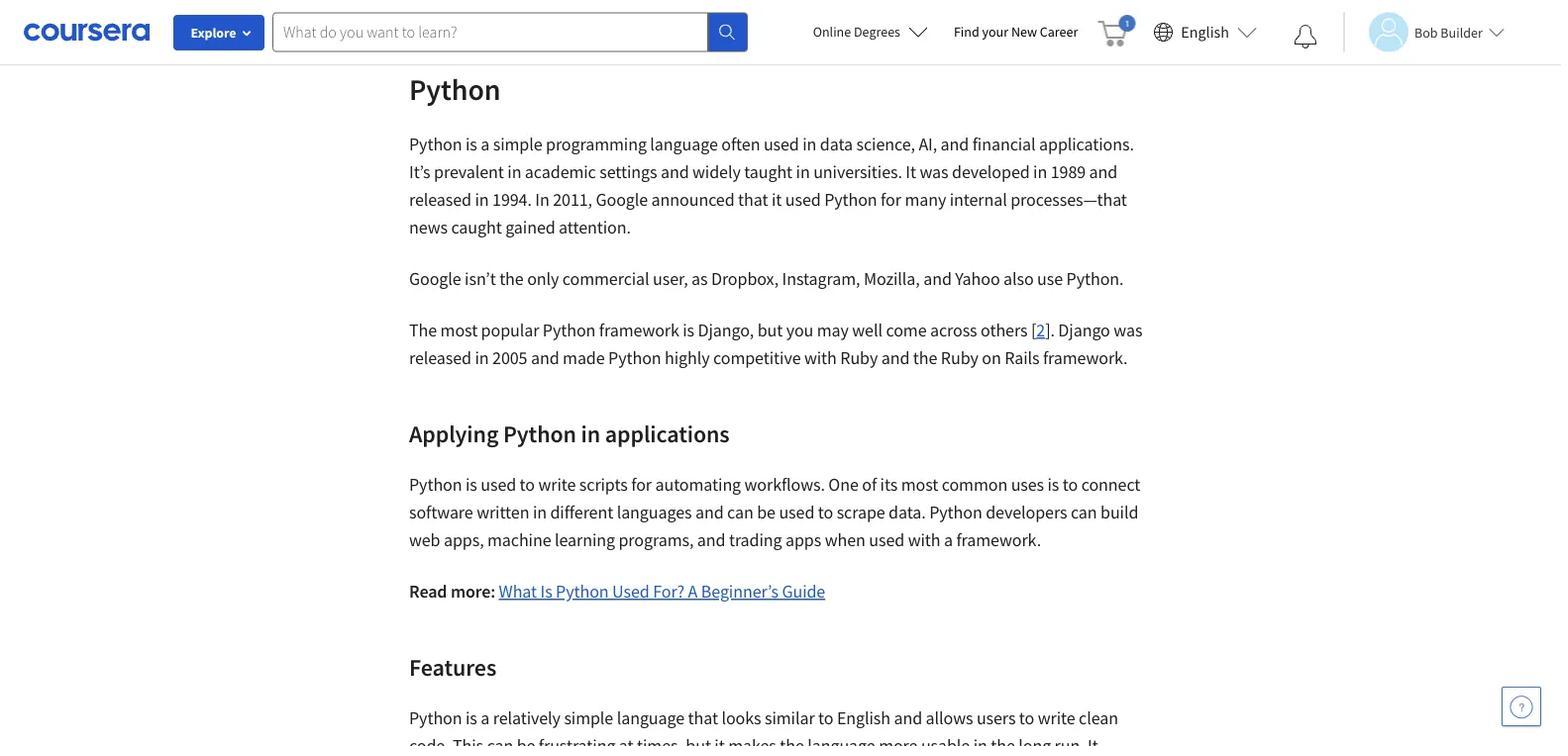Task type: locate. For each thing, give the bounding box(es) containing it.
help center image
[[1510, 695, 1534, 719]]

2011,
[[553, 189, 592, 211]]

applications.
[[1039, 133, 1134, 156]]

1 released from the top
[[409, 189, 472, 211]]

to left connect
[[1063, 474, 1078, 496]]

1 horizontal spatial it
[[772, 189, 782, 211]]

language up times, on the bottom left of the page
[[617, 708, 685, 730]]

1 horizontal spatial that
[[738, 189, 768, 211]]

write
[[538, 474, 576, 496], [1038, 708, 1075, 730]]

that left looks
[[688, 708, 718, 730]]

the right the isn't
[[499, 268, 524, 290]]

1 horizontal spatial framework.
[[1043, 347, 1128, 370]]

but
[[757, 319, 783, 342], [686, 736, 711, 747]]

of
[[862, 474, 877, 496]]

0 vertical spatial language
[[650, 133, 718, 156]]

python down framework
[[608, 347, 661, 370]]

it inside python is a simple programming language often used in data science, ai, and financial applications. it's prevalent in academic settings and widely taught in universities. it was developed in 1989 and released in 1994. in 2011, google announced that it used python for many internal processes—that news caught gained attention.
[[772, 189, 782, 211]]

degrees
[[854, 23, 900, 41]]

is up "prevalent"
[[466, 133, 477, 156]]

a for it's
[[481, 133, 490, 156]]

python down 'what do you want to learn?' text field
[[409, 70, 501, 107]]

1 vertical spatial language
[[617, 708, 685, 730]]

2 horizontal spatial can
[[1071, 502, 1097, 524]]

automating
[[655, 474, 741, 496]]

framework. down django at the right top of the page
[[1043, 347, 1128, 370]]

one
[[829, 474, 859, 496]]

0 vertical spatial simple
[[493, 133, 542, 156]]

language
[[650, 133, 718, 156], [617, 708, 685, 730], [808, 736, 875, 747]]

it down looks
[[715, 736, 725, 747]]

with down may
[[804, 347, 837, 370]]

bob builder
[[1415, 23, 1483, 41]]

universities.
[[813, 161, 902, 183]]

0 vertical spatial framework.
[[1043, 347, 1128, 370]]

what is python used for? a beginner's guide link
[[499, 581, 825, 603]]

1 vertical spatial write
[[1038, 708, 1075, 730]]

read
[[409, 581, 447, 603]]

used up taught on the top
[[764, 133, 799, 156]]

career
[[1040, 23, 1078, 41]]

framework.
[[1043, 347, 1128, 370], [956, 529, 1041, 552]]

0 horizontal spatial for
[[631, 474, 652, 496]]

1 vertical spatial framework.
[[956, 529, 1041, 552]]

show notifications image
[[1294, 25, 1318, 49]]

1 vertical spatial simple
[[564, 708, 613, 730]]

english button
[[1146, 0, 1265, 64]]

2 released from the top
[[409, 347, 472, 370]]

highly
[[665, 347, 710, 370]]

google isn't the only commercial user, as dropbox, instagram, mozilla, and yahoo also use python.
[[409, 268, 1124, 290]]

1 vertical spatial a
[[944, 529, 953, 552]]

0 horizontal spatial simple
[[493, 133, 542, 156]]

0 horizontal spatial google
[[409, 268, 461, 290]]

in up scripts
[[581, 419, 600, 449]]

1 vertical spatial most
[[901, 474, 938, 496]]

1 horizontal spatial was
[[1114, 319, 1143, 342]]

can left build
[[1071, 502, 1097, 524]]

2 vertical spatial language
[[808, 736, 875, 747]]

makes
[[728, 736, 776, 747]]

in up machine
[[533, 502, 547, 524]]

framework
[[599, 319, 679, 342]]

ruby down across
[[941, 347, 979, 370]]

used down data.
[[869, 529, 905, 552]]

1 horizontal spatial but
[[757, 319, 783, 342]]

0 horizontal spatial be
[[517, 736, 535, 747]]

2 vertical spatial a
[[481, 708, 490, 730]]

1994.
[[492, 189, 532, 211]]

can
[[727, 502, 754, 524], [1071, 502, 1097, 524], [487, 736, 513, 747]]

announced
[[651, 189, 735, 211]]

1 horizontal spatial english
[[1181, 22, 1229, 42]]

in up caught
[[475, 189, 489, 211]]

python up software
[[409, 474, 462, 496]]

clean
[[1079, 708, 1118, 730]]

0 vertical spatial it
[[772, 189, 782, 211]]

a inside python is a simple programming language often used in data science, ai, and financial applications. it's prevalent in academic settings and widely taught in universities. it was developed in 1989 and released in 1994. in 2011, google announced that it used python for many internal processes—that news caught gained attention.
[[481, 133, 490, 156]]

a
[[481, 133, 490, 156], [944, 529, 953, 552], [481, 708, 490, 730]]

language down similar
[[808, 736, 875, 747]]

1 vertical spatial released
[[409, 347, 472, 370]]

is for relatively
[[466, 708, 477, 730]]

internal
[[950, 189, 1007, 211]]

but right times, on the bottom left of the page
[[686, 736, 711, 747]]

and right ai,
[[941, 133, 969, 156]]

python down universities.
[[824, 189, 877, 211]]

that
[[738, 189, 768, 211], [688, 708, 718, 730]]

in left 2005
[[475, 347, 489, 370]]

workflows.
[[745, 474, 825, 496]]

with down data.
[[908, 529, 941, 552]]

coursera image
[[24, 16, 150, 48]]

google left the isn't
[[409, 268, 461, 290]]

used up written
[[481, 474, 516, 496]]

may
[[817, 319, 849, 342]]

but inside python is a relatively simple language that looks similar to english and allows users to write clean code. this can be frustrating at times, but it makes the language more usable in the long run. i
[[686, 736, 711, 747]]

connect
[[1081, 474, 1141, 496]]

applying python in applications
[[409, 419, 730, 449]]

python is a simple programming language often used in data science, ai, and financial applications. it's prevalent in academic settings and widely taught in universities. it was developed in 1989 and released in 1994. in 2011, google announced that it used python for many internal processes—that news caught gained attention.
[[409, 133, 1134, 239]]

that down taught on the top
[[738, 189, 768, 211]]

frustrating
[[539, 736, 616, 747]]

applications
[[605, 419, 730, 449]]

it down taught on the top
[[772, 189, 782, 211]]

for up languages
[[631, 474, 652, 496]]

programs,
[[619, 529, 694, 552]]

0 vertical spatial be
[[757, 502, 776, 524]]

1 ruby from the left
[[840, 347, 878, 370]]

its
[[880, 474, 898, 496]]

the
[[499, 268, 524, 290], [913, 347, 937, 370], [780, 736, 804, 747], [991, 736, 1015, 747]]

0 horizontal spatial framework.
[[956, 529, 1041, 552]]

1 horizontal spatial ruby
[[941, 347, 979, 370]]

0 vertical spatial write
[[538, 474, 576, 496]]

1 horizontal spatial write
[[1038, 708, 1075, 730]]

it
[[772, 189, 782, 211], [715, 736, 725, 747]]

most inside python is used to write scripts for automating workflows. one of its most common uses is to connect software written in different languages and can be used to scrape data. python developers can build web apps, machine learning programs, and trading apps when used with a framework.
[[901, 474, 938, 496]]

was right it
[[920, 161, 949, 183]]

0 vertical spatial for
[[881, 189, 901, 211]]

a for write
[[481, 708, 490, 730]]

applying
[[409, 419, 499, 449]]

simple up frustrating
[[564, 708, 613, 730]]

is up software
[[466, 474, 477, 496]]

was right django at the right top of the page
[[1114, 319, 1143, 342]]

framework. down developers
[[956, 529, 1041, 552]]

most up data.
[[901, 474, 938, 496]]

1 horizontal spatial most
[[901, 474, 938, 496]]

english up more
[[837, 708, 891, 730]]

for inside python is used to write scripts for automating workflows. one of its most common uses is to connect software written in different languages and can be used to scrape data. python developers can build web apps, machine learning programs, and trading apps when used with a framework.
[[631, 474, 652, 496]]

0 vertical spatial with
[[804, 347, 837, 370]]

allows
[[926, 708, 973, 730]]

english right the shopping cart: 1 item image at the right of page
[[1181, 22, 1229, 42]]

online
[[813, 23, 851, 41]]

in down users
[[973, 736, 987, 747]]

0 vertical spatial released
[[409, 189, 472, 211]]

0 vertical spatial that
[[738, 189, 768, 211]]

1 vertical spatial that
[[688, 708, 718, 730]]

0 horizontal spatial but
[[686, 736, 711, 747]]

python down 2005
[[503, 419, 576, 449]]

simple inside python is a relatively simple language that looks similar to english and allows users to write clean code. this can be frustrating at times, but it makes the language more usable in the long run. i
[[564, 708, 613, 730]]

be down the relatively
[[517, 736, 535, 747]]

be up trading
[[757, 502, 776, 524]]

2005
[[492, 347, 527, 370]]

many
[[905, 189, 946, 211]]

is inside python is a simple programming language often used in data science, ai, and financial applications. it's prevalent in academic settings and widely taught in universities. it was developed in 1989 and released in 1994. in 2011, google announced that it used python for many internal processes—that news caught gained attention.
[[466, 133, 477, 156]]

1 horizontal spatial google
[[596, 189, 648, 211]]

1 vertical spatial english
[[837, 708, 891, 730]]

1 vertical spatial with
[[908, 529, 941, 552]]

but left you
[[757, 319, 783, 342]]

0 horizontal spatial it
[[715, 736, 725, 747]]

1 horizontal spatial be
[[757, 502, 776, 524]]

python up code.
[[409, 708, 462, 730]]

and up more
[[894, 708, 922, 730]]

settings
[[600, 161, 657, 183]]

1 vertical spatial for
[[631, 474, 652, 496]]

language up widely
[[650, 133, 718, 156]]

features
[[409, 653, 496, 683]]

language for widely
[[650, 133, 718, 156]]

commercial
[[563, 268, 649, 290]]

0 horizontal spatial with
[[804, 347, 837, 370]]

instagram,
[[782, 268, 860, 290]]

is up this
[[466, 708, 477, 730]]

0 horizontal spatial can
[[487, 736, 513, 747]]

find
[[954, 23, 979, 41]]

software
[[409, 502, 473, 524]]

and left trading
[[697, 529, 726, 552]]

write up run.
[[1038, 708, 1075, 730]]

a up "prevalent"
[[481, 133, 490, 156]]

python inside python is a relatively simple language that looks similar to english and allows users to write clean code. this can be frustrating at times, but it makes the language more usable in the long run. i
[[409, 708, 462, 730]]

a inside python is a relatively simple language that looks similar to english and allows users to write clean code. this can be frustrating at times, but it makes the language more usable in the long run. i
[[481, 708, 490, 730]]

for left "many"
[[881, 189, 901, 211]]

the most popular python framework is django, but you may well come across others [ 2
[[409, 319, 1045, 342]]

the down come
[[913, 347, 937, 370]]

often
[[721, 133, 760, 156]]

long
[[1019, 736, 1051, 747]]

find your new career
[[954, 23, 1078, 41]]

that inside python is a relatively simple language that looks similar to english and allows users to write clean code. this can be frustrating at times, but it makes the language more usable in the long run. i
[[688, 708, 718, 730]]

1 vertical spatial it
[[715, 736, 725, 747]]

None search field
[[272, 12, 748, 52]]

0 vertical spatial english
[[1181, 22, 1229, 42]]

1 vertical spatial be
[[517, 736, 535, 747]]

django
[[1058, 319, 1110, 342]]

python inside ]. django was released in 2005 and made python highly competitive with ruby and the ruby on rails framework.
[[608, 347, 661, 370]]

a down common
[[944, 529, 953, 552]]

django,
[[698, 319, 754, 342]]

0 horizontal spatial most
[[440, 319, 478, 342]]

in
[[803, 133, 817, 156], [508, 161, 521, 183], [796, 161, 810, 183], [1033, 161, 1047, 183], [475, 189, 489, 211], [475, 347, 489, 370], [581, 419, 600, 449], [533, 502, 547, 524], [973, 736, 987, 747]]

and down applications.
[[1089, 161, 1118, 183]]

science,
[[856, 133, 915, 156]]

language for frustrating
[[617, 708, 685, 730]]

in
[[535, 189, 550, 211]]

1 vertical spatial but
[[686, 736, 711, 747]]

was inside python is a simple programming language often used in data science, ai, and financial applications. it's prevalent in academic settings and widely taught in universities. it was developed in 1989 and released in 1994. in 2011, google announced that it used python for many internal processes—that news caught gained attention.
[[920, 161, 949, 183]]

at
[[619, 736, 634, 747]]

can right this
[[487, 736, 513, 747]]

taught
[[744, 161, 793, 183]]

in left 1989
[[1033, 161, 1047, 183]]

and left the yahoo
[[923, 268, 952, 290]]

0 horizontal spatial english
[[837, 708, 891, 730]]

this
[[453, 736, 483, 747]]

simple inside python is a simple programming language often used in data science, ai, and financial applications. it's prevalent in academic settings and widely taught in universities. it was developed in 1989 and released in 1994. in 2011, google announced that it used python for many internal processes—that news caught gained attention.
[[493, 133, 542, 156]]

it
[[906, 161, 916, 183]]

written
[[477, 502, 529, 524]]

1 horizontal spatial with
[[908, 529, 941, 552]]

released up news
[[409, 189, 472, 211]]

1 vertical spatial was
[[1114, 319, 1143, 342]]

was
[[920, 161, 949, 183], [1114, 319, 1143, 342]]

1 horizontal spatial for
[[881, 189, 901, 211]]

and right 2005
[[531, 347, 559, 370]]

write inside python is used to write scripts for automating workflows. one of its most common uses is to connect software written in different languages and can be used to scrape data. python developers can build web apps, machine learning programs, and trading apps when used with a framework.
[[538, 474, 576, 496]]

What do you want to learn? text field
[[272, 12, 708, 52]]

that inside python is a simple programming language often used in data science, ai, and financial applications. it's prevalent in academic settings and widely taught in universities. it was developed in 1989 and released in 1994. in 2011, google announced that it used python for many internal processes—that news caught gained attention.
[[738, 189, 768, 211]]

0 horizontal spatial was
[[920, 161, 949, 183]]

python down common
[[929, 502, 982, 524]]

relatively
[[493, 708, 561, 730]]

1 horizontal spatial simple
[[564, 708, 613, 730]]

programming
[[546, 133, 647, 156]]

1 vertical spatial google
[[409, 268, 461, 290]]

0 horizontal spatial that
[[688, 708, 718, 730]]

competitive
[[713, 347, 801, 370]]

write up different
[[538, 474, 576, 496]]

can up trading
[[727, 502, 754, 524]]

language inside python is a simple programming language often used in data science, ai, and financial applications. it's prevalent in academic settings and widely taught in universities. it was developed in 1989 and released in 1994. in 2011, google announced that it used python for many internal processes—that news caught gained attention.
[[650, 133, 718, 156]]

processes—that
[[1011, 189, 1127, 211]]

0 vertical spatial a
[[481, 133, 490, 156]]

is inside python is a relatively simple language that looks similar to english and allows users to write clean code. this can be frustrating at times, but it makes the language more usable in the long run. i
[[466, 708, 477, 730]]

gained
[[505, 216, 555, 239]]

the down similar
[[780, 736, 804, 747]]

most right the
[[440, 319, 478, 342]]

and down come
[[881, 347, 910, 370]]

in inside python is used to write scripts for automating workflows. one of its most common uses is to connect software written in different languages and can be used to scrape data. python developers can build web apps, machine learning programs, and trading apps when used with a framework.
[[533, 502, 547, 524]]

to
[[520, 474, 535, 496], [1063, 474, 1078, 496], [818, 502, 833, 524], [818, 708, 834, 730], [1019, 708, 1034, 730]]

a up this
[[481, 708, 490, 730]]

0 horizontal spatial ruby
[[840, 347, 878, 370]]

ruby down well
[[840, 347, 878, 370]]

0 vertical spatial was
[[920, 161, 949, 183]]

and inside python is a relatively simple language that looks similar to english and allows users to write clean code. this can be frustrating at times, but it makes the language more usable in the long run. i
[[894, 708, 922, 730]]

framework. inside ]. django was released in 2005 and made python highly competitive with ruby and the ruby on rails framework.
[[1043, 347, 1128, 370]]

is
[[540, 581, 552, 603]]

used
[[764, 133, 799, 156], [785, 189, 821, 211], [481, 474, 516, 496], [779, 502, 815, 524], [869, 529, 905, 552]]

simple up 'academic'
[[493, 133, 542, 156]]

released down the
[[409, 347, 472, 370]]

0 vertical spatial google
[[596, 189, 648, 211]]

with inside ]. django was released in 2005 and made python highly competitive with ruby and the ruby on rails framework.
[[804, 347, 837, 370]]

only
[[527, 268, 559, 290]]

find your new career link
[[944, 20, 1088, 45]]

0 horizontal spatial write
[[538, 474, 576, 496]]

used down taught on the top
[[785, 189, 821, 211]]

google down settings at the left of the page
[[596, 189, 648, 211]]



Task type: vqa. For each thing, say whether or not it's contained in the screenshot.
the bottom it
yes



Task type: describe. For each thing, give the bounding box(es) containing it.
]. django was released in 2005 and made python highly competitive with ruby and the ruby on rails framework.
[[409, 319, 1143, 370]]

data.
[[889, 502, 926, 524]]

usable
[[921, 736, 970, 747]]

new
[[1011, 23, 1037, 41]]

different
[[550, 502, 613, 524]]

beginner's
[[701, 581, 779, 603]]

more
[[879, 736, 918, 747]]

rails
[[1005, 347, 1040, 370]]

python right is at the left bottom of page
[[556, 581, 609, 603]]

for?
[[653, 581, 685, 603]]

2 link
[[1036, 319, 1045, 342]]

released inside python is a simple programming language often used in data science, ai, and financial applications. it's prevalent in academic settings and widely taught in universities. it was developed in 1989 and released in 1994. in 2011, google announced that it used python for many internal processes—that news caught gained attention.
[[409, 189, 472, 211]]

yahoo
[[955, 268, 1000, 290]]

data
[[820, 133, 853, 156]]

explore
[[191, 24, 236, 42]]

for inside python is a simple programming language often used in data science, ai, and financial applications. it's prevalent in academic settings and widely taught in universities. it was developed in 1989 and released in 1994. in 2011, google announced that it used python for many internal processes—that news caught gained attention.
[[881, 189, 901, 211]]

looks
[[722, 708, 761, 730]]

be inside python is a relatively simple language that looks similar to english and allows users to write clean code. this can be frustrating at times, but it makes the language more usable in the long run. i
[[517, 736, 535, 747]]

].
[[1045, 319, 1055, 342]]

web
[[409, 529, 440, 552]]

run.
[[1055, 736, 1084, 747]]

isn't
[[465, 268, 496, 290]]

and up the announced
[[661, 161, 689, 183]]

framework. inside python is used to write scripts for automating workflows. one of its most common uses is to connect software written in different languages and can be used to scrape data. python developers can build web apps, machine learning programs, and trading apps when used with a framework.
[[956, 529, 1041, 552]]

trading
[[729, 529, 782, 552]]

python is a relatively simple language that looks similar to english and allows users to write clean code. this can be frustrating at times, but it makes the language more usable in the long run. i
[[409, 708, 1128, 747]]

python.
[[1066, 268, 1124, 290]]

is right uses
[[1048, 474, 1059, 496]]

a
[[688, 581, 698, 603]]

times,
[[637, 736, 682, 747]]

it's
[[409, 161, 430, 183]]

similar
[[765, 708, 815, 730]]

mozilla,
[[864, 268, 920, 290]]

is for to
[[466, 474, 477, 496]]

was inside ]. django was released in 2005 and made python highly competitive with ruby and the ruby on rails framework.
[[1114, 319, 1143, 342]]

be inside python is used to write scripts for automating workflows. one of its most common uses is to connect software written in different languages and can be used to scrape data. python developers can build web apps, machine learning programs, and trading apps when used with a framework.
[[757, 502, 776, 524]]

guide
[[782, 581, 825, 603]]

caught
[[451, 216, 502, 239]]

python up it's
[[409, 133, 462, 156]]

across
[[930, 319, 977, 342]]

what
[[499, 581, 537, 603]]

1 horizontal spatial can
[[727, 502, 754, 524]]

the
[[409, 319, 437, 342]]

the down users
[[991, 736, 1015, 747]]

popular
[[481, 319, 539, 342]]

come
[[886, 319, 927, 342]]

developers
[[986, 502, 1067, 524]]

[
[[1031, 319, 1036, 342]]

online degrees
[[813, 23, 900, 41]]

use
[[1037, 268, 1063, 290]]

online degrees button
[[797, 10, 944, 53]]

to up written
[[520, 474, 535, 496]]

uses
[[1011, 474, 1044, 496]]

learning
[[555, 529, 615, 552]]

when
[[825, 529, 866, 552]]

2 ruby from the left
[[941, 347, 979, 370]]

languages
[[617, 502, 692, 524]]

and down automating
[[695, 502, 724, 524]]

a inside python is used to write scripts for automating workflows. one of its most common uses is to connect software written in different languages and can be used to scrape data. python developers can build web apps, machine learning programs, and trading apps when used with a framework.
[[944, 529, 953, 552]]

1989
[[1051, 161, 1086, 183]]

user,
[[653, 268, 688, 290]]

prevalent
[[434, 161, 504, 183]]

apps,
[[444, 529, 484, 552]]

can inside python is a relatively simple language that looks similar to english and allows users to write clean code. this can be frustrating at times, but it makes the language more usable in the long run. i
[[487, 736, 513, 747]]

in inside python is a relatively simple language that looks similar to english and allows users to write clean code. this can be frustrating at times, but it makes the language more usable in the long run. i
[[973, 736, 987, 747]]

on
[[982, 347, 1001, 370]]

made
[[563, 347, 605, 370]]

python is used to write scripts for automating workflows. one of its most common uses is to connect software written in different languages and can be used to scrape data. python developers can build web apps, machine learning programs, and trading apps when used with a framework.
[[409, 474, 1141, 552]]

code.
[[409, 736, 449, 747]]

to right similar
[[818, 708, 834, 730]]

python up made
[[543, 319, 596, 342]]

released inside ]. django was released in 2005 and made python highly competitive with ruby and the ruby on rails framework.
[[409, 347, 472, 370]]

it inside python is a relatively simple language that looks similar to english and allows users to write clean code. this can be frustrating at times, but it makes the language more usable in the long run. i
[[715, 736, 725, 747]]

in inside ]. django was released in 2005 and made python highly competitive with ruby and the ruby on rails framework.
[[475, 347, 489, 370]]

is for simple
[[466, 133, 477, 156]]

developed
[[952, 161, 1030, 183]]

others
[[981, 319, 1028, 342]]

as
[[691, 268, 708, 290]]

news
[[409, 216, 448, 239]]

you
[[786, 319, 814, 342]]

write inside python is a relatively simple language that looks similar to english and allows users to write clean code. this can be frustrating at times, but it makes the language more usable in the long run. i
[[1038, 708, 1075, 730]]

widely
[[692, 161, 741, 183]]

english inside button
[[1181, 22, 1229, 42]]

ai,
[[919, 133, 937, 156]]

with inside python is used to write scripts for automating workflows. one of its most common uses is to connect software written in different languages and can be used to scrape data. python developers can build web apps, machine learning programs, and trading apps when used with a framework.
[[908, 529, 941, 552]]

well
[[852, 319, 883, 342]]

read more: what is python used for? a beginner's guide
[[409, 581, 825, 603]]

is up highly
[[683, 319, 694, 342]]

users
[[977, 708, 1016, 730]]

in up the 1994.
[[508, 161, 521, 183]]

bob
[[1415, 23, 1438, 41]]

to up long
[[1019, 708, 1034, 730]]

used up apps
[[779, 502, 815, 524]]

in right taught on the top
[[796, 161, 810, 183]]

the inside ]. django was released in 2005 and made python highly competitive with ruby and the ruby on rails framework.
[[913, 347, 937, 370]]

google inside python is a simple programming language often used in data science, ai, and financial applications. it's prevalent in academic settings and widely taught in universities. it was developed in 1989 and released in 1994. in 2011, google announced that it used python for many internal processes—that news caught gained attention.
[[596, 189, 648, 211]]

financial
[[973, 133, 1036, 156]]

english inside python is a relatively simple language that looks similar to english and allows users to write clean code. this can be frustrating at times, but it makes the language more usable in the long run. i
[[837, 708, 891, 730]]

0 vertical spatial but
[[757, 319, 783, 342]]

shopping cart: 1 item image
[[1098, 15, 1136, 47]]

0 vertical spatial most
[[440, 319, 478, 342]]

in left data
[[803, 133, 817, 156]]

scripts
[[579, 474, 628, 496]]

builder
[[1441, 23, 1483, 41]]

bob builder button
[[1343, 12, 1505, 52]]

to down the one
[[818, 502, 833, 524]]



